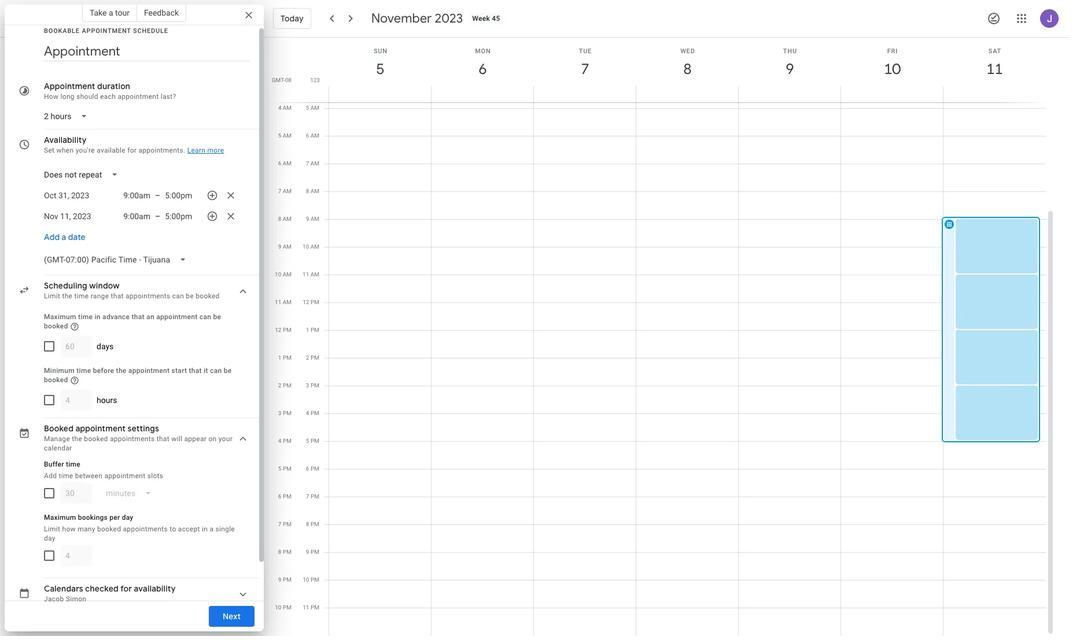 Task type: describe. For each thing, give the bounding box(es) containing it.
appointment
[[44, 81, 95, 91]]

thu 9
[[783, 47, 797, 79]]

0 horizontal spatial 12 pm
[[275, 327, 292, 333]]

0 horizontal spatial 7 pm
[[278, 521, 292, 528]]

for inside availability set when you're available for appointments. learn more
[[127, 146, 137, 154]]

saturday, november 11 element
[[982, 56, 1008, 83]]

appointments inside the 'maximum bookings per day limit how many booked appointments to accept in a single day'
[[123, 525, 168, 533]]

in inside maximum time in advance that an appointment can be booked
[[95, 313, 101, 321]]

add inside button
[[44, 232, 60, 242]]

0 vertical spatial 6 pm
[[306, 466, 319, 472]]

the for window
[[62, 292, 72, 300]]

4 am
[[278, 105, 292, 111]]

the inside booked appointment settings manage the booked appointments that will appear on your calendar
[[72, 435, 82, 443]]

it
[[204, 367, 208, 375]]

9 column header
[[738, 38, 841, 102]]

maximum bookings per day limit how many booked appointments to accept in a single day
[[44, 514, 235, 542]]

before
[[93, 367, 114, 375]]

to
[[170, 525, 176, 533]]

1 vertical spatial 2
[[278, 382, 281, 389]]

that inside maximum time in advance that an appointment can be booked
[[132, 313, 145, 321]]

08
[[285, 77, 292, 83]]

can for window
[[172, 292, 184, 300]]

add a date button
[[39, 227, 90, 248]]

an
[[146, 313, 154, 321]]

availability
[[134, 584, 176, 594]]

take
[[90, 8, 107, 17]]

7 inside tue 7
[[580, 60, 589, 79]]

mon 6
[[475, 47, 491, 79]]

1 horizontal spatial 4 pm
[[306, 410, 319, 417]]

1 horizontal spatial 8 am
[[306, 188, 319, 194]]

schedule
[[133, 27, 168, 35]]

sat 11
[[986, 47, 1002, 79]]

jacob
[[44, 595, 64, 603]]

– for end time text field at the top of the page
[[155, 191, 160, 200]]

can inside maximum time in advance that an appointment can be booked
[[200, 313, 211, 321]]

availability set when you're available for appointments. learn more
[[44, 135, 224, 154]]

1 horizontal spatial 12
[[303, 299, 309, 305]]

1 horizontal spatial 1 pm
[[306, 327, 319, 333]]

scheduling window limit the time range that appointments can be booked
[[44, 281, 220, 300]]

feedback
[[144, 8, 179, 17]]

1 horizontal spatial 10 am
[[303, 244, 319, 250]]

sun 5
[[374, 47, 388, 79]]

booked appointment settings manage the booked appointments that will appear on your calendar
[[44, 423, 233, 452]]

window
[[89, 281, 120, 291]]

hours
[[97, 396, 117, 405]]

november
[[371, 10, 432, 27]]

simon
[[66, 595, 86, 603]]

1 horizontal spatial 5 am
[[306, 105, 319, 111]]

buffer
[[44, 460, 64, 468]]

0 horizontal spatial 6 am
[[278, 160, 292, 167]]

0 vertical spatial 12 pm
[[303, 299, 319, 305]]

how
[[44, 93, 59, 101]]

0 vertical spatial 7 am
[[306, 160, 319, 167]]

11 inside 11 column header
[[986, 60, 1002, 79]]

appointment inside booked appointment settings manage the booked appointments that will appear on your calendar
[[76, 423, 126, 434]]

date
[[68, 232, 85, 242]]

more
[[207, 146, 224, 154]]

fri 10
[[883, 47, 900, 79]]

time for buffer
[[66, 460, 80, 468]]

manage
[[44, 435, 70, 443]]

settings
[[128, 423, 159, 434]]

thu
[[783, 47, 797, 55]]

maximum time in advance that an appointment can be booked
[[44, 313, 221, 330]]

1 vertical spatial 8 pm
[[278, 549, 292, 555]]

appointments inside booked appointment settings manage the booked appointments that will appear on your calendar
[[110, 435, 155, 443]]

1 vertical spatial 4
[[306, 410, 309, 417]]

last?
[[161, 93, 176, 101]]

gmt-
[[272, 77, 285, 83]]

learn
[[187, 146, 205, 154]]

long
[[61, 93, 75, 101]]

be for window
[[186, 292, 194, 300]]

0 horizontal spatial day
[[44, 534, 55, 542]]

minimum
[[44, 367, 75, 375]]

wed 8
[[680, 47, 695, 79]]

be inside maximum time in advance that an appointment can be booked
[[213, 313, 221, 321]]

1 horizontal spatial 2 pm
[[306, 355, 319, 361]]

1 vertical spatial 1
[[278, 355, 281, 361]]

1 vertical spatial 10 am
[[275, 271, 292, 278]]

9 inside the thu 9
[[785, 60, 793, 79]]

123
[[310, 77, 320, 83]]

0 vertical spatial 1
[[306, 327, 309, 333]]

a for add
[[62, 232, 66, 242]]

start time text field for end time text field at the top of the page
[[118, 189, 150, 202]]

End time text field
[[165, 189, 197, 202]]

booked inside scheduling window limit the time range that appointments can be booked
[[196, 292, 220, 300]]

sat
[[989, 47, 1002, 55]]

calendars checked for availability jacob simon
[[44, 584, 176, 603]]

you're
[[76, 146, 95, 154]]

10 column header
[[841, 38, 944, 102]]

appointments.
[[139, 146, 185, 154]]

time for maximum
[[78, 313, 93, 321]]

limit inside scheduling window limit the time range that appointments can be booked
[[44, 292, 60, 300]]

tuesday, november 7 element
[[572, 56, 599, 83]]

6 inside mon 6
[[478, 60, 486, 79]]

1 vertical spatial 3 pm
[[278, 410, 292, 417]]

45
[[492, 14, 500, 23]]

0 horizontal spatial 5 am
[[278, 132, 292, 139]]

7 column header
[[533, 38, 636, 102]]

0 vertical spatial 4
[[278, 105, 281, 111]]

0 horizontal spatial 10 pm
[[275, 605, 292, 611]]

grid containing 5
[[268, 38, 1055, 636]]

appointment inside buffer time add time between appointment slots
[[104, 472, 145, 480]]

checked
[[85, 584, 119, 594]]

appointments inside scheduling window limit the time range that appointments can be booked
[[126, 292, 170, 300]]

friday, november 10 element
[[879, 56, 906, 83]]

your
[[219, 435, 233, 443]]

many
[[78, 525, 95, 533]]

Maximum bookings per day number field
[[65, 545, 87, 566]]

2 vertical spatial 4
[[278, 438, 281, 444]]

today
[[281, 13, 304, 24]]

that inside booked appointment settings manage the booked appointments that will appear on your calendar
[[157, 435, 169, 443]]

sun
[[374, 47, 388, 55]]

start
[[172, 367, 187, 375]]

calendars
[[44, 584, 83, 594]]

days
[[97, 342, 114, 351]]

week
[[472, 14, 490, 23]]

for inside calendars checked for availability jacob simon
[[120, 584, 132, 594]]

monday, november 6 element
[[470, 56, 496, 83]]

1 horizontal spatial 9 pm
[[306, 549, 319, 555]]

between
[[75, 472, 103, 480]]

0 vertical spatial 10 pm
[[303, 577, 319, 583]]

in inside the 'maximum bookings per day limit how many booked appointments to accept in a single day'
[[202, 525, 208, 533]]

range
[[91, 292, 109, 300]]

a inside the 'maximum bookings per day limit how many booked appointments to accept in a single day'
[[210, 525, 214, 533]]

8 inside the wed 8
[[683, 60, 691, 79]]

feedback button
[[137, 3, 186, 22]]

take a tour
[[90, 8, 130, 17]]

each
[[100, 93, 116, 101]]

0 horizontal spatial 9 pm
[[278, 577, 292, 583]]

0 horizontal spatial 3
[[278, 410, 281, 417]]

5 column header
[[329, 38, 432, 102]]

should
[[76, 93, 98, 101]]

can for time
[[210, 367, 222, 375]]

0 horizontal spatial 2 pm
[[278, 382, 292, 389]]

Add title text field
[[44, 43, 250, 60]]

maximum for maximum bookings per day limit how many booked appointments to accept in a single day
[[44, 514, 76, 522]]

week 45
[[472, 14, 500, 23]]

0 vertical spatial 9 am
[[306, 216, 319, 222]]

accept
[[178, 525, 200, 533]]

1 horizontal spatial 3 pm
[[306, 382, 319, 389]]

minimum time before the appointment start that it can be booked
[[44, 367, 232, 384]]



Task type: vqa. For each thing, say whether or not it's contained in the screenshot.
rightmost day
yes



Task type: locate. For each thing, give the bounding box(es) containing it.
1 limit from the top
[[44, 292, 60, 300]]

booked inside booked appointment settings manage the booked appointments that will appear on your calendar
[[84, 435, 108, 443]]

0 vertical spatial start time text field
[[118, 189, 150, 202]]

add
[[44, 232, 60, 242], [44, 472, 57, 480]]

6 am
[[306, 132, 319, 139], [278, 160, 292, 167]]

slots
[[147, 472, 163, 480]]

gmt-08
[[272, 77, 292, 83]]

wednesday, november 8 element
[[674, 56, 701, 83]]

8
[[683, 60, 691, 79], [306, 188, 309, 194], [278, 216, 281, 222], [306, 521, 309, 528], [278, 549, 281, 555]]

1 vertical spatial 12
[[275, 327, 281, 333]]

1 vertical spatial for
[[120, 584, 132, 594]]

appointment left start
[[128, 367, 170, 375]]

maximum for maximum time in advance that an appointment can be booked
[[44, 313, 76, 321]]

that down window
[[111, 292, 124, 300]]

appointment left slots
[[104, 472, 145, 480]]

2 start time text field from the top
[[118, 209, 150, 223]]

1 vertical spatial be
[[213, 313, 221, 321]]

the
[[62, 292, 72, 300], [116, 367, 126, 375], [72, 435, 82, 443]]

1 horizontal spatial 10 pm
[[303, 577, 319, 583]]

– for end time text box
[[155, 212, 160, 221]]

10 pm up 11 pm
[[303, 577, 319, 583]]

add inside buffer time add time between appointment slots
[[44, 472, 57, 480]]

6 am down 4 am
[[278, 160, 292, 167]]

1 horizontal spatial 7 am
[[306, 160, 319, 167]]

10 pm left 11 pm
[[275, 605, 292, 611]]

tour
[[115, 8, 130, 17]]

1 add from the top
[[44, 232, 60, 242]]

0 vertical spatial 1 pm
[[306, 327, 319, 333]]

appointments left to
[[123, 525, 168, 533]]

0 horizontal spatial 8 pm
[[278, 549, 292, 555]]

buffer time add time between appointment slots
[[44, 460, 163, 480]]

0 horizontal spatial 1 pm
[[278, 355, 292, 361]]

next button
[[209, 603, 255, 631]]

5 pm
[[306, 438, 319, 444], [278, 466, 292, 472]]

0 horizontal spatial in
[[95, 313, 101, 321]]

for right checked
[[120, 584, 132, 594]]

can right it
[[210, 367, 222, 375]]

limit down 'scheduling'
[[44, 292, 60, 300]]

1 vertical spatial 9 am
[[278, 244, 292, 250]]

0 vertical spatial 7 pm
[[306, 494, 319, 500]]

– left end time text field at the top of the page
[[155, 191, 160, 200]]

0 horizontal spatial 5 pm
[[278, 466, 292, 472]]

1 vertical spatial maximum
[[44, 514, 76, 522]]

0 vertical spatial 8 pm
[[306, 521, 319, 528]]

0 vertical spatial be
[[186, 292, 194, 300]]

4
[[278, 105, 281, 111], [306, 410, 309, 417], [278, 438, 281, 444]]

6 pm
[[306, 466, 319, 472], [278, 494, 292, 500]]

appear
[[184, 435, 207, 443]]

6
[[478, 60, 486, 79], [306, 132, 309, 139], [278, 160, 281, 167], [306, 466, 309, 472], [278, 494, 281, 500]]

4 pm
[[306, 410, 319, 417], [278, 438, 292, 444]]

1 vertical spatial limit
[[44, 525, 60, 533]]

8 column header
[[636, 38, 739, 102]]

1 horizontal spatial 3
[[306, 382, 309, 389]]

5 inside sun 5
[[376, 60, 384, 79]]

0 vertical spatial 3
[[306, 382, 309, 389]]

1 horizontal spatial 5 pm
[[306, 438, 319, 444]]

2 limit from the top
[[44, 525, 60, 533]]

1 – from the top
[[155, 191, 160, 200]]

calendar
[[44, 444, 72, 452]]

0 vertical spatial 2 pm
[[306, 355, 319, 361]]

2 pm
[[306, 355, 319, 361], [278, 382, 292, 389]]

2 horizontal spatial be
[[224, 367, 232, 375]]

0 horizontal spatial 11 am
[[275, 299, 292, 305]]

0 vertical spatial 5 pm
[[306, 438, 319, 444]]

appointment right an
[[156, 313, 198, 321]]

2 maximum from the top
[[44, 514, 76, 522]]

Date text field
[[44, 189, 90, 202], [44, 209, 91, 223]]

mon
[[475, 47, 491, 55]]

Start time text field
[[118, 189, 150, 202], [118, 209, 150, 223]]

be for time
[[224, 367, 232, 375]]

bookings
[[78, 514, 108, 522]]

date text field for end time text box start time 'text field'
[[44, 209, 91, 223]]

8 am
[[306, 188, 319, 194], [278, 216, 292, 222]]

per
[[110, 514, 120, 522]]

that left an
[[132, 313, 145, 321]]

3
[[306, 382, 309, 389], [278, 410, 281, 417]]

0 vertical spatial 8 am
[[306, 188, 319, 194]]

8 pm
[[306, 521, 319, 528], [278, 549, 292, 555]]

duration
[[97, 81, 130, 91]]

tue 7
[[579, 47, 592, 79]]

1 horizontal spatial 6 am
[[306, 132, 319, 139]]

1
[[306, 327, 309, 333], [278, 355, 281, 361]]

2 – from the top
[[155, 212, 160, 221]]

be
[[186, 292, 194, 300], [213, 313, 221, 321], [224, 367, 232, 375]]

1 vertical spatial can
[[200, 313, 211, 321]]

1 vertical spatial in
[[202, 525, 208, 533]]

1 vertical spatial 8 am
[[278, 216, 292, 222]]

2 vertical spatial can
[[210, 367, 222, 375]]

1 vertical spatial 5 pm
[[278, 466, 292, 472]]

1 horizontal spatial a
[[109, 8, 113, 17]]

0 horizontal spatial 2
[[278, 382, 281, 389]]

time left the before
[[77, 367, 91, 375]]

9 am
[[306, 216, 319, 222], [278, 244, 292, 250]]

am
[[283, 105, 292, 111], [311, 105, 319, 111], [283, 132, 292, 139], [311, 132, 319, 139], [283, 160, 292, 167], [311, 160, 319, 167], [283, 188, 292, 194], [311, 188, 319, 194], [283, 216, 292, 222], [311, 216, 319, 222], [283, 244, 292, 250], [311, 244, 319, 250], [283, 271, 292, 278], [311, 271, 319, 278], [283, 299, 292, 305]]

0 horizontal spatial 9 am
[[278, 244, 292, 250]]

1 vertical spatial add
[[44, 472, 57, 480]]

0 vertical spatial for
[[127, 146, 137, 154]]

maximum down 'scheduling'
[[44, 313, 76, 321]]

advance
[[102, 313, 130, 321]]

1 vertical spatial appointments
[[110, 435, 155, 443]]

11 column header
[[943, 38, 1046, 102]]

0 horizontal spatial be
[[186, 292, 194, 300]]

5 am right 4 am
[[306, 105, 319, 111]]

2 date text field from the top
[[44, 209, 91, 223]]

2 vertical spatial the
[[72, 435, 82, 443]]

will
[[171, 435, 182, 443]]

1 horizontal spatial 1
[[306, 327, 309, 333]]

the down 'scheduling'
[[62, 292, 72, 300]]

appointment down hours
[[76, 423, 126, 434]]

a left date
[[62, 232, 66, 242]]

a left tour
[[109, 8, 113, 17]]

on
[[209, 435, 217, 443]]

0 horizontal spatial 6 pm
[[278, 494, 292, 500]]

0 vertical spatial 6 am
[[306, 132, 319, 139]]

that inside scheduling window limit the time range that appointments can be booked
[[111, 292, 124, 300]]

maximum
[[44, 313, 76, 321], [44, 514, 76, 522]]

appointment inside maximum time in advance that an appointment can be booked
[[156, 313, 198, 321]]

5
[[376, 60, 384, 79], [306, 105, 309, 111], [278, 132, 281, 139], [306, 438, 309, 444], [278, 466, 281, 472]]

1 vertical spatial 6 am
[[278, 160, 292, 167]]

2 vertical spatial be
[[224, 367, 232, 375]]

2023
[[435, 10, 463, 27]]

appointment
[[118, 93, 159, 101], [156, 313, 198, 321], [128, 367, 170, 375], [76, 423, 126, 434], [104, 472, 145, 480]]

End time text field
[[165, 209, 197, 223]]

11
[[986, 60, 1002, 79], [303, 271, 309, 278], [275, 299, 281, 305], [303, 605, 309, 611]]

2 vertical spatial appointments
[[123, 525, 168, 533]]

appointment duration how long should each appointment last?
[[44, 81, 176, 101]]

scheduling
[[44, 281, 87, 291]]

the for time
[[116, 367, 126, 375]]

1 vertical spatial 4 pm
[[278, 438, 292, 444]]

a inside button
[[109, 8, 113, 17]]

start time text field left end time text box
[[118, 209, 150, 223]]

can inside scheduling window limit the time range that appointments can be booked
[[172, 292, 184, 300]]

start time text field for end time text box
[[118, 209, 150, 223]]

fri
[[887, 47, 898, 55]]

0 vertical spatial can
[[172, 292, 184, 300]]

1 vertical spatial 1 pm
[[278, 355, 292, 361]]

1 vertical spatial a
[[62, 232, 66, 242]]

that left it
[[189, 367, 202, 375]]

thursday, november 9 element
[[777, 56, 803, 83]]

1 vertical spatial 7 pm
[[278, 521, 292, 528]]

10
[[883, 60, 900, 79], [303, 244, 309, 250], [275, 271, 281, 278], [303, 577, 309, 583], [275, 605, 281, 611]]

maximum inside maximum time in advance that an appointment can be booked
[[44, 313, 76, 321]]

time down "range"
[[78, 313, 93, 321]]

10 inside "column header"
[[883, 60, 900, 79]]

Minimum amount of hours before the start of the appointment that it can be booked number field
[[65, 390, 87, 411]]

0 horizontal spatial a
[[62, 232, 66, 242]]

1 vertical spatial 6 pm
[[278, 494, 292, 500]]

0 vertical spatial maximum
[[44, 313, 76, 321]]

appointment
[[82, 27, 131, 35]]

when
[[56, 146, 74, 154]]

time
[[74, 292, 89, 300], [78, 313, 93, 321], [77, 367, 91, 375], [66, 460, 80, 468], [59, 472, 73, 480]]

wed
[[680, 47, 695, 55]]

add left date
[[44, 232, 60, 242]]

0 horizontal spatial 12
[[275, 327, 281, 333]]

a left single
[[210, 525, 214, 533]]

1 vertical spatial 3
[[278, 410, 281, 417]]

in right accept on the bottom left of page
[[202, 525, 208, 533]]

1 horizontal spatial be
[[213, 313, 221, 321]]

7 am
[[306, 160, 319, 167], [278, 188, 292, 194]]

booked inside minimum time before the appointment start that it can be booked
[[44, 376, 68, 384]]

–
[[155, 191, 160, 200], [155, 212, 160, 221]]

the right the before
[[116, 367, 126, 375]]

in left advance
[[95, 313, 101, 321]]

booked
[[44, 423, 74, 434]]

12
[[303, 299, 309, 305], [275, 327, 281, 333]]

start time text field left end time text field at the top of the page
[[118, 189, 150, 202]]

time down 'buffer'
[[59, 472, 73, 480]]

0 horizontal spatial 8 am
[[278, 216, 292, 222]]

9
[[785, 60, 793, 79], [306, 216, 309, 222], [278, 244, 281, 250], [306, 549, 309, 555], [278, 577, 281, 583]]

1 horizontal spatial 11 am
[[303, 271, 319, 278]]

1 date text field from the top
[[44, 189, 90, 202]]

grid
[[268, 38, 1055, 636]]

time right 'buffer'
[[66, 460, 80, 468]]

6 am down 123
[[306, 132, 319, 139]]

1 maximum from the top
[[44, 313, 76, 321]]

1 vertical spatial 7 am
[[278, 188, 292, 194]]

available
[[97, 146, 126, 154]]

the inside minimum time before the appointment start that it can be booked
[[116, 367, 126, 375]]

that left will
[[157, 435, 169, 443]]

– left end time text box
[[155, 212, 160, 221]]

3 pm
[[306, 382, 319, 389], [278, 410, 292, 417]]

1 horizontal spatial day
[[122, 514, 133, 522]]

limit left how
[[44, 525, 60, 533]]

maximum up how
[[44, 514, 76, 522]]

in
[[95, 313, 101, 321], [202, 525, 208, 533]]

limit
[[44, 292, 60, 300], [44, 525, 60, 533]]

can inside minimum time before the appointment start that it can be booked
[[210, 367, 222, 375]]

can up it
[[200, 313, 211, 321]]

appointments up an
[[126, 292, 170, 300]]

11 am
[[303, 271, 319, 278], [275, 299, 292, 305]]

0 vertical spatial 9 pm
[[306, 549, 319, 555]]

0 vertical spatial add
[[44, 232, 60, 242]]

bookable appointment schedule
[[44, 27, 168, 35]]

1 horizontal spatial 7 pm
[[306, 494, 319, 500]]

5 am
[[306, 105, 319, 111], [278, 132, 292, 139]]

appointment down the 'duration' at the left top
[[118, 93, 159, 101]]

6 column header
[[431, 38, 534, 102]]

time inside minimum time before the appointment start that it can be booked
[[77, 367, 91, 375]]

0 horizontal spatial 3 pm
[[278, 410, 292, 417]]

0 horizontal spatial 1
[[278, 355, 281, 361]]

limit inside the 'maximum bookings per day limit how many booked appointments to accept in a single day'
[[44, 525, 60, 533]]

date text field for start time 'text field' corresponding to end time text field at the top of the page
[[44, 189, 90, 202]]

for right available
[[127, 146, 137, 154]]

how
[[62, 525, 76, 533]]

the inside scheduling window limit the time range that appointments can be booked
[[62, 292, 72, 300]]

0 horizontal spatial 7 am
[[278, 188, 292, 194]]

availability
[[44, 135, 87, 145]]

1 start time text field from the top
[[118, 189, 150, 202]]

today button
[[273, 5, 311, 32]]

Maximum days in advance that an appointment can be booked number field
[[65, 336, 87, 357]]

2 add from the top
[[44, 472, 57, 480]]

day up calendars
[[44, 534, 55, 542]]

appointments down settings
[[110, 435, 155, 443]]

2 vertical spatial a
[[210, 525, 214, 533]]

that inside minimum time before the appointment start that it can be booked
[[189, 367, 202, 375]]

appointment inside minimum time before the appointment start that it can be booked
[[128, 367, 170, 375]]

time inside scheduling window limit the time range that appointments can be booked
[[74, 292, 89, 300]]

booked inside maximum time in advance that an appointment can be booked
[[44, 322, 68, 330]]

0 vertical spatial –
[[155, 191, 160, 200]]

0 vertical spatial 12
[[303, 299, 309, 305]]

0 horizontal spatial 4 pm
[[278, 438, 292, 444]]

booked inside the 'maximum bookings per day limit how many booked appointments to accept in a single day'
[[97, 525, 121, 533]]

5 am down 4 am
[[278, 132, 292, 139]]

time for minimum
[[77, 367, 91, 375]]

0 vertical spatial 11 am
[[303, 271, 319, 278]]

set
[[44, 146, 55, 154]]

tue
[[579, 47, 592, 55]]

learn more link
[[187, 146, 224, 154]]

11 pm
[[303, 605, 319, 611]]

maximum inside the 'maximum bookings per day limit how many booked appointments to accept in a single day'
[[44, 514, 76, 522]]

the right 'manage'
[[72, 435, 82, 443]]

a for take
[[109, 8, 113, 17]]

1 horizontal spatial 12 pm
[[303, 299, 319, 305]]

0 vertical spatial 2
[[306, 355, 309, 361]]

take a tour button
[[82, 3, 137, 22]]

1 vertical spatial 9 pm
[[278, 577, 292, 583]]

bookable
[[44, 27, 80, 35]]

1 horizontal spatial in
[[202, 525, 208, 533]]

sunday, november 5 element
[[367, 56, 394, 83]]

november 2023
[[371, 10, 463, 27]]

7 pm
[[306, 494, 319, 500], [278, 521, 292, 528]]

None field
[[39, 106, 97, 127], [39, 164, 128, 185], [39, 249, 196, 270], [39, 106, 97, 127], [39, 164, 128, 185], [39, 249, 196, 270]]

single
[[215, 525, 235, 533]]

be inside minimum time before the appointment start that it can be booked
[[224, 367, 232, 375]]

day right per
[[122, 514, 133, 522]]

add a date
[[44, 232, 85, 242]]

0 vertical spatial 10 am
[[303, 244, 319, 250]]

time inside maximum time in advance that an appointment can be booked
[[78, 313, 93, 321]]

1 vertical spatial day
[[44, 534, 55, 542]]

1 vertical spatial 10 pm
[[275, 605, 292, 611]]

1 vertical spatial date text field
[[44, 209, 91, 223]]

add down 'buffer'
[[44, 472, 57, 480]]

time left "range"
[[74, 292, 89, 300]]

appointment inside appointment duration how long should each appointment last?
[[118, 93, 159, 101]]

next
[[223, 612, 241, 622]]

1 horizontal spatial 6 pm
[[306, 466, 319, 472]]

a inside button
[[62, 232, 66, 242]]

be inside scheduling window limit the time range that appointments can be booked
[[186, 292, 194, 300]]

day
[[122, 514, 133, 522], [44, 534, 55, 542]]

can up maximum time in advance that an appointment can be booked
[[172, 292, 184, 300]]

Buffer time number field
[[65, 483, 87, 504]]

0 vertical spatial 5 am
[[306, 105, 319, 111]]

1 vertical spatial 5 am
[[278, 132, 292, 139]]

a
[[109, 8, 113, 17], [62, 232, 66, 242], [210, 525, 214, 533]]



